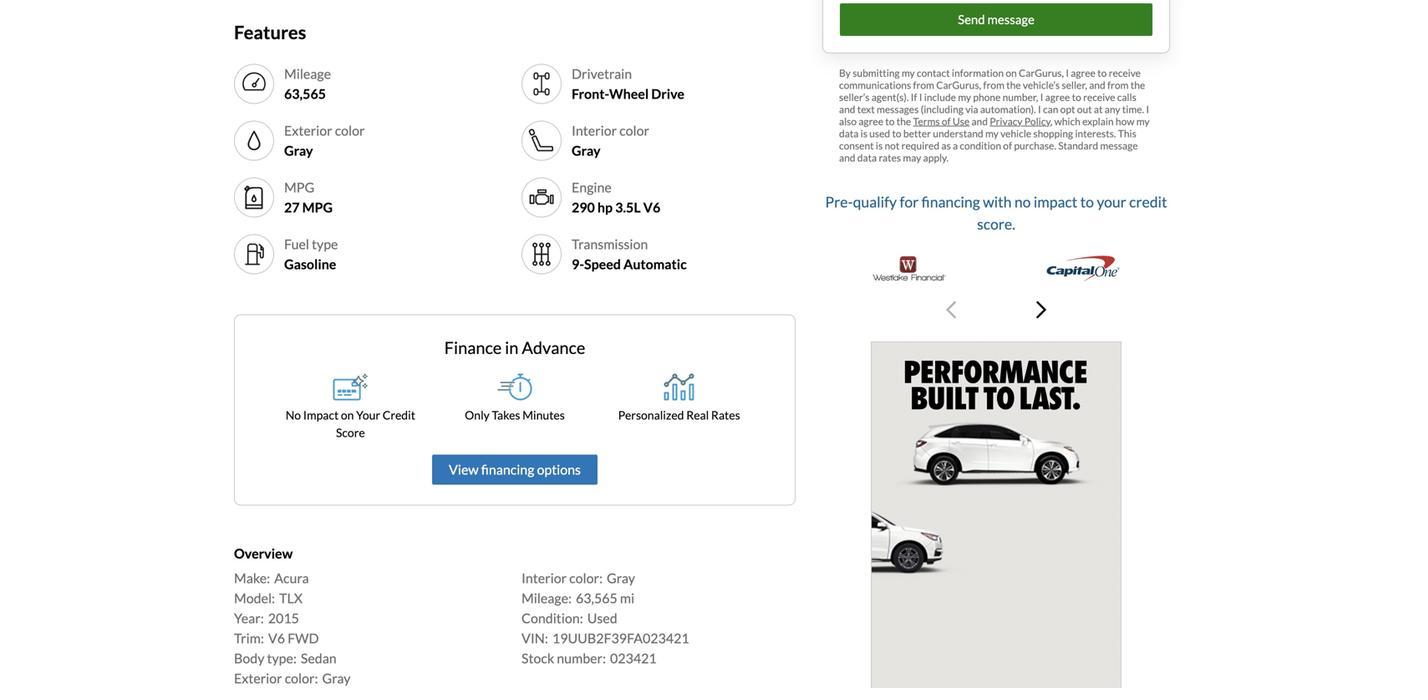 Task type: vqa. For each thing, say whether or not it's contained in the screenshot.
the '6,'
no



Task type: locate. For each thing, give the bounding box(es) containing it.
view financing options
[[449, 462, 581, 478]]

mpg up "27"
[[284, 179, 315, 196]]

mpg image
[[241, 184, 268, 211]]

from up 'automation).'
[[984, 79, 1005, 91]]

3 from from the left
[[1108, 79, 1129, 91]]

the up 'automation).'
[[1007, 79, 1021, 91]]

chevron right image
[[1037, 300, 1047, 320]]

1 horizontal spatial financing
[[922, 193, 980, 211]]

exterior down "body"
[[234, 671, 282, 687]]

0 horizontal spatial color
[[335, 122, 365, 139]]

gray inside exterior color gray
[[284, 143, 313, 159]]

send message button
[[840, 3, 1153, 36]]

1 vertical spatial exterior
[[234, 671, 282, 687]]

63,565 inside mileage 63,565
[[284, 86, 326, 102]]

63,565
[[284, 86, 326, 102], [576, 591, 618, 607]]

gray up mi
[[607, 571, 635, 587]]

contact
[[917, 67, 950, 79]]

is left the used
[[861, 127, 868, 139]]

0 horizontal spatial agree
[[859, 115, 884, 127]]

0 vertical spatial message
[[988, 12, 1035, 27]]

1 vertical spatial of
[[1003, 139, 1012, 152]]

19uub2f39fa023421
[[553, 631, 689, 647]]

gray inside make: acura model: tlx year: 2015 trim: v6 fwd body type: sedan exterior color: gray
[[322, 671, 351, 687]]

transmission image
[[528, 241, 555, 268]]

0 vertical spatial financing
[[922, 193, 980, 211]]

view financing options button
[[432, 455, 598, 485]]

1 horizontal spatial 63,565
[[576, 591, 618, 607]]

2 horizontal spatial the
[[1131, 79, 1145, 91]]

0 vertical spatial exterior
[[284, 122, 332, 139]]

receive up calls
[[1109, 67, 1141, 79]]

my
[[902, 67, 915, 79], [958, 91, 971, 103], [1137, 115, 1150, 127], [986, 127, 999, 139]]

message inside send message button
[[988, 12, 1035, 27]]

1 horizontal spatial from
[[984, 79, 1005, 91]]

1 horizontal spatial interior
[[572, 122, 617, 139]]

1 horizontal spatial exterior
[[284, 122, 332, 139]]

gray right exterior color image
[[284, 143, 313, 159]]

exterior inside exterior color gray
[[284, 122, 332, 139]]

interior inside interior color: gray mileage: 63,565 mi condition: used vin: 19uub2f39fa023421 stock number: 023421
[[522, 571, 567, 587]]

consent
[[839, 139, 874, 152]]

1 horizontal spatial v6
[[643, 199, 661, 216]]

on up number,
[[1006, 67, 1017, 79]]

0 vertical spatial of
[[942, 115, 951, 127]]

is left the not
[[876, 139, 883, 152]]

send
[[958, 12, 985, 27]]

message
[[988, 12, 1035, 27], [1101, 139, 1138, 152]]

privacy policy link
[[990, 115, 1051, 127]]

1 vertical spatial receive
[[1084, 91, 1116, 103]]

and down also at top
[[839, 152, 856, 164]]

0 vertical spatial on
[[1006, 67, 1017, 79]]

may
[[903, 152, 922, 164]]

agree
[[1071, 67, 1096, 79], [1046, 91, 1070, 103], [859, 115, 884, 127]]

of down privacy
[[1003, 139, 1012, 152]]

1 vertical spatial 63,565
[[576, 591, 618, 607]]

exterior
[[284, 122, 332, 139], [234, 671, 282, 687]]

color
[[335, 122, 365, 139], [620, 122, 650, 139]]

mpg right "27"
[[302, 199, 333, 216]]

0 horizontal spatial 63,565
[[284, 86, 326, 102]]

cargurus, up number,
[[1019, 67, 1064, 79]]

color: down sedan
[[285, 671, 318, 687]]

this
[[1118, 127, 1137, 139]]

v6 up type:
[[268, 631, 285, 647]]

vin:
[[522, 631, 548, 647]]

from up any
[[1108, 79, 1129, 91]]

finance in advance
[[444, 338, 586, 358]]

gray
[[284, 143, 313, 159], [572, 143, 601, 159], [607, 571, 635, 587], [322, 671, 351, 687]]

financing
[[922, 193, 980, 211], [481, 462, 535, 478]]

the
[[1007, 79, 1021, 91], [1131, 79, 1145, 91], [897, 115, 911, 127]]

interior inside interior color gray
[[572, 122, 617, 139]]

financing right for
[[922, 193, 980, 211]]

interests.
[[1075, 127, 1116, 139]]

agree right also at top
[[859, 115, 884, 127]]

data left rates
[[858, 152, 877, 164]]

drivetrain front-wheel drive
[[572, 66, 685, 102]]

1 color from the left
[[335, 122, 365, 139]]

seller,
[[1062, 79, 1088, 91]]

gray for interior color gray
[[572, 143, 601, 159]]

financing right view
[[481, 462, 535, 478]]

1 horizontal spatial on
[[1006, 67, 1017, 79]]

fuel
[[284, 236, 309, 252]]

1 horizontal spatial cargurus,
[[1019, 67, 1064, 79]]

color for exterior color gray
[[335, 122, 365, 139]]

a
[[953, 139, 958, 152]]

1 vertical spatial color:
[[285, 671, 318, 687]]

0 horizontal spatial is
[[861, 127, 868, 139]]

engine 290 hp 3.5l v6
[[572, 179, 661, 216]]

0 vertical spatial color:
[[569, 571, 603, 587]]

mileage:
[[522, 591, 572, 607]]

messages
[[877, 103, 919, 115]]

to inside pre-qualify for financing with no impact to your credit score.
[[1081, 193, 1094, 211]]

color: up used
[[569, 571, 603, 587]]

1 horizontal spatial agree
[[1046, 91, 1070, 103]]

gray inside interior color gray
[[572, 143, 601, 159]]

pre-qualify for financing with no impact to your credit score. button
[[823, 184, 1170, 335]]

my left vehicle at the right of the page
[[986, 127, 999, 139]]

drive
[[651, 86, 685, 102]]

message inside ', which explain how my data is used to better understand my vehicle shopping interests. this consent is not required as a condition of purchase. standard message and data rates may apply.'
[[1101, 139, 1138, 152]]

advance
[[522, 338, 586, 358]]

message down how
[[1101, 139, 1138, 152]]

understand
[[933, 127, 984, 139]]

0 horizontal spatial v6
[[268, 631, 285, 647]]

at
[[1094, 103, 1103, 115]]

not
[[885, 139, 900, 152]]

0 vertical spatial data
[[839, 127, 859, 139]]

63,565 down mileage
[[284, 86, 326, 102]]

2015
[[268, 611, 299, 627]]

to right seller,
[[1098, 67, 1107, 79]]

0 vertical spatial v6
[[643, 199, 661, 216]]

vehicle
[[1001, 127, 1032, 139]]

2 from from the left
[[984, 79, 1005, 91]]

interior down front-
[[572, 122, 617, 139]]

of left use
[[942, 115, 951, 127]]

year:
[[234, 611, 264, 627]]

gasoline
[[284, 256, 336, 273]]

takes
[[492, 408, 520, 423]]

1 horizontal spatial of
[[1003, 139, 1012, 152]]

interior up mileage: on the bottom left of page
[[522, 571, 567, 587]]

to down agent(s).
[[886, 115, 895, 127]]

1 horizontal spatial message
[[1101, 139, 1138, 152]]

my right how
[[1137, 115, 1150, 127]]

no
[[1015, 193, 1031, 211]]

1 vertical spatial v6
[[268, 631, 285, 647]]

2 horizontal spatial from
[[1108, 79, 1129, 91]]

1 horizontal spatial the
[[1007, 79, 1021, 91]]

color: inside make: acura model: tlx year: 2015 trim: v6 fwd body type: sedan exterior color: gray
[[285, 671, 318, 687]]

by
[[839, 67, 851, 79]]

interior color gray
[[572, 122, 650, 159]]

gray down sedan
[[322, 671, 351, 687]]

receive up explain
[[1084, 91, 1116, 103]]

advertisement region
[[871, 342, 1122, 689]]

1 horizontal spatial is
[[876, 139, 883, 152]]

and left text
[[839, 103, 856, 115]]

interior for interior color: gray mileage: 63,565 mi condition: used vin: 19uub2f39fa023421 stock number: 023421
[[522, 571, 567, 587]]

rates
[[879, 152, 901, 164]]

drivetrain image
[[528, 71, 555, 97]]

cargurus, up via at top right
[[937, 79, 982, 91]]

front-
[[572, 86, 609, 102]]

0 vertical spatial interior
[[572, 122, 617, 139]]

63,565 up used
[[576, 591, 618, 607]]

63,565 inside interior color: gray mileage: 63,565 mi condition: used vin: 19uub2f39fa023421 stock number: 023421
[[576, 591, 618, 607]]

the up time. at the top of the page
[[1131, 79, 1145, 91]]

for
[[900, 193, 919, 211]]

color inside exterior color gray
[[335, 122, 365, 139]]

1 horizontal spatial color:
[[569, 571, 603, 587]]

engine image
[[528, 184, 555, 211]]

exterior color image
[[241, 127, 268, 154]]

0 horizontal spatial of
[[942, 115, 951, 127]]

shopping
[[1034, 127, 1074, 139]]

number:
[[557, 651, 606, 667]]

1 vertical spatial financing
[[481, 462, 535, 478]]

2 color from the left
[[620, 122, 650, 139]]

0 horizontal spatial from
[[913, 79, 935, 91]]

1 vertical spatial interior
[[522, 571, 567, 587]]

message right send
[[988, 12, 1035, 27]]

color:
[[569, 571, 603, 587], [285, 671, 318, 687]]

v6
[[643, 199, 661, 216], [268, 631, 285, 647]]

0 horizontal spatial cargurus,
[[937, 79, 982, 91]]

0 horizontal spatial financing
[[481, 462, 535, 478]]

standard
[[1059, 139, 1099, 152]]

receive
[[1109, 67, 1141, 79], [1084, 91, 1116, 103]]

the left 'terms'
[[897, 115, 911, 127]]

on up score
[[341, 408, 354, 423]]

agree up ,
[[1046, 91, 1070, 103]]

1 vertical spatial on
[[341, 408, 354, 423]]

opt
[[1061, 103, 1076, 115]]

0 horizontal spatial color:
[[285, 671, 318, 687]]

as
[[942, 139, 951, 152]]

speed
[[584, 256, 621, 273]]

to right the used
[[892, 127, 902, 139]]

mileage image
[[241, 71, 268, 97]]

i right number,
[[1041, 91, 1044, 103]]

if
[[911, 91, 918, 103]]

gray up engine
[[572, 143, 601, 159]]

to left your in the top right of the page
[[1081, 193, 1094, 211]]

and
[[1090, 79, 1106, 91], [839, 103, 856, 115], [972, 115, 988, 127], [839, 152, 856, 164]]

i left can
[[1038, 103, 1041, 115]]

0 vertical spatial 63,565
[[284, 86, 326, 102]]

0 horizontal spatial exterior
[[234, 671, 282, 687]]

number,
[[1003, 91, 1039, 103]]

1 vertical spatial data
[[858, 152, 877, 164]]

v6 inside make: acura model: tlx year: 2015 trim: v6 fwd body type: sedan exterior color: gray
[[268, 631, 285, 647]]

0 horizontal spatial interior
[[522, 571, 567, 587]]

no
[[286, 408, 301, 423]]

1 vertical spatial message
[[1101, 139, 1138, 152]]

can
[[1043, 103, 1059, 115]]

color inside interior color gray
[[620, 122, 650, 139]]

required
[[902, 139, 940, 152]]

personalized
[[618, 408, 684, 423]]

agree up out
[[1071, 67, 1096, 79]]

0 vertical spatial receive
[[1109, 67, 1141, 79]]

0 vertical spatial agree
[[1071, 67, 1096, 79]]

2 vertical spatial agree
[[859, 115, 884, 127]]

v6 right 3.5l
[[643, 199, 661, 216]]

exterior down mileage 63,565
[[284, 122, 332, 139]]

data down text
[[839, 127, 859, 139]]

mileage 63,565
[[284, 66, 331, 102]]

only
[[465, 408, 490, 423]]

type
[[312, 236, 338, 252]]

stock
[[522, 651, 554, 667]]

tlx
[[279, 591, 303, 607]]

1 horizontal spatial color
[[620, 122, 650, 139]]

also
[[839, 115, 857, 127]]

interior color: gray mileage: 63,565 mi condition: used vin: 19uub2f39fa023421 stock number: 023421
[[522, 571, 689, 667]]

condition:
[[522, 611, 583, 627]]

from up (including
[[913, 79, 935, 91]]

0 horizontal spatial message
[[988, 12, 1035, 27]]

0 horizontal spatial on
[[341, 408, 354, 423]]

1 vertical spatial agree
[[1046, 91, 1070, 103]]

with
[[983, 193, 1012, 211]]

gray inside interior color: gray mileage: 63,565 mi condition: used vin: 19uub2f39fa023421 stock number: 023421
[[607, 571, 635, 587]]



Task type: describe. For each thing, give the bounding box(es) containing it.
2 horizontal spatial agree
[[1071, 67, 1096, 79]]

drivetrain
[[572, 66, 632, 82]]

agent(s).
[[872, 91, 909, 103]]

023421
[[610, 651, 657, 667]]

and right use
[[972, 115, 988, 127]]

better
[[904, 127, 931, 139]]

policy
[[1025, 115, 1051, 127]]

i right vehicle's
[[1066, 67, 1069, 79]]

to inside ', which explain how my data is used to better understand my vehicle shopping interests. this consent is not required as a condition of purchase. standard message and data rates may apply.'
[[892, 127, 902, 139]]

i right time. at the top of the page
[[1146, 103, 1150, 115]]

automation).
[[981, 103, 1036, 115]]

pre-qualify for financing with no impact to your credit score.
[[825, 193, 1168, 233]]

include
[[924, 91, 956, 103]]

options
[[537, 462, 581, 478]]

exterior inside make: acura model: tlx year: 2015 trim: v6 fwd body type: sedan exterior color: gray
[[234, 671, 282, 687]]

i right if
[[919, 91, 923, 103]]

impact
[[303, 408, 339, 423]]

finance
[[444, 338, 502, 358]]

view
[[449, 462, 479, 478]]

and right seller,
[[1090, 79, 1106, 91]]

calls
[[1118, 91, 1137, 103]]

27
[[284, 199, 300, 216]]

no impact on your credit score
[[286, 408, 415, 440]]

overview
[[234, 546, 293, 562]]

my up if
[[902, 67, 915, 79]]

and inside ', which explain how my data is used to better understand my vehicle shopping interests. this consent is not required as a condition of purchase. standard message and data rates may apply.'
[[839, 152, 856, 164]]

any
[[1105, 103, 1121, 115]]

submitting
[[853, 67, 900, 79]]

explain
[[1083, 115, 1114, 127]]

purchase.
[[1014, 139, 1057, 152]]

information
[[952, 67, 1004, 79]]

use
[[953, 115, 970, 127]]

vehicle's
[[1023, 79, 1060, 91]]

to left at
[[1072, 91, 1082, 103]]

gray for interior color: gray mileage: 63,565 mi condition: used vin: 19uub2f39fa023421 stock number: 023421
[[607, 571, 635, 587]]

privacy
[[990, 115, 1023, 127]]

0 vertical spatial mpg
[[284, 179, 315, 196]]

credit
[[1130, 193, 1168, 211]]

pre-
[[825, 193, 853, 211]]

make:
[[234, 571, 270, 587]]

color for interior color gray
[[620, 122, 650, 139]]

mpg 27 mpg
[[284, 179, 333, 216]]

1 vertical spatial mpg
[[302, 199, 333, 216]]

mi
[[620, 591, 635, 607]]

0 horizontal spatial the
[[897, 115, 911, 127]]

on inside no impact on your credit score
[[341, 408, 354, 423]]

make: acura model: tlx year: 2015 trim: v6 fwd body type: sedan exterior color: gray
[[234, 571, 351, 687]]

text
[[858, 103, 875, 115]]

of inside ', which explain how my data is used to better understand my vehicle shopping interests. this consent is not required as a condition of purchase. standard message and data rates may apply.'
[[1003, 139, 1012, 152]]

on inside by submitting my contact information on cargurus, i agree to receive communications from cargurus, from the vehicle's seller, and from the seller's agent(s). if i include my phone number, i agree to receive calls and text messages (including via automation). i can opt out at any time. i also agree to the
[[1006, 67, 1017, 79]]

type:
[[267, 651, 297, 667]]

(including
[[921, 103, 964, 115]]

color: inside interior color: gray mileage: 63,565 mi condition: used vin: 19uub2f39fa023421 stock number: 023421
[[569, 571, 603, 587]]

score
[[336, 426, 365, 440]]

automatic
[[624, 256, 687, 273]]

290
[[572, 199, 595, 216]]

9-
[[572, 256, 584, 273]]

seller's
[[839, 91, 870, 103]]

financing inside pre-qualify for financing with no impact to your credit score.
[[922, 193, 980, 211]]

communications
[[839, 79, 911, 91]]

apply.
[[923, 152, 949, 164]]

acura
[[274, 571, 309, 587]]

how
[[1116, 115, 1135, 127]]

rates
[[711, 408, 740, 423]]

out
[[1077, 103, 1092, 115]]

engine
[[572, 179, 612, 196]]

body
[[234, 651, 265, 667]]

chevron left image
[[946, 300, 956, 320]]

trim:
[[234, 631, 264, 647]]

your
[[356, 408, 380, 423]]

features
[[234, 21, 306, 43]]

used
[[587, 611, 618, 627]]

model:
[[234, 591, 275, 607]]

used
[[870, 127, 890, 139]]

time.
[[1123, 103, 1145, 115]]

1 from from the left
[[913, 79, 935, 91]]

sedan
[[301, 651, 337, 667]]

gray for exterior color gray
[[284, 143, 313, 159]]

, which explain how my data is used to better understand my vehicle shopping interests. this consent is not required as a condition of purchase. standard message and data rates may apply.
[[839, 115, 1150, 164]]

by submitting my contact information on cargurus, i agree to receive communications from cargurus, from the vehicle's seller, and from the seller's agent(s). if i include my phone number, i agree to receive calls and text messages (including via automation). i can opt out at any time. i also agree to the
[[839, 67, 1150, 127]]

impact
[[1034, 193, 1078, 211]]

my left phone
[[958, 91, 971, 103]]

which
[[1055, 115, 1081, 127]]

,
[[1051, 115, 1053, 127]]

only takes minutes
[[465, 408, 565, 423]]

fuel type image
[[241, 241, 268, 268]]

v6 inside engine 290 hp 3.5l v6
[[643, 199, 661, 216]]

fwd
[[288, 631, 319, 647]]

in
[[505, 338, 519, 358]]

terms of use and privacy policy
[[913, 115, 1051, 127]]

qualify
[[853, 193, 897, 211]]

interior for interior color gray
[[572, 122, 617, 139]]

condition
[[960, 139, 1002, 152]]

your
[[1097, 193, 1127, 211]]

credit
[[383, 408, 415, 423]]

interior color image
[[528, 127, 555, 154]]

exterior color gray
[[284, 122, 365, 159]]

minutes
[[523, 408, 565, 423]]



